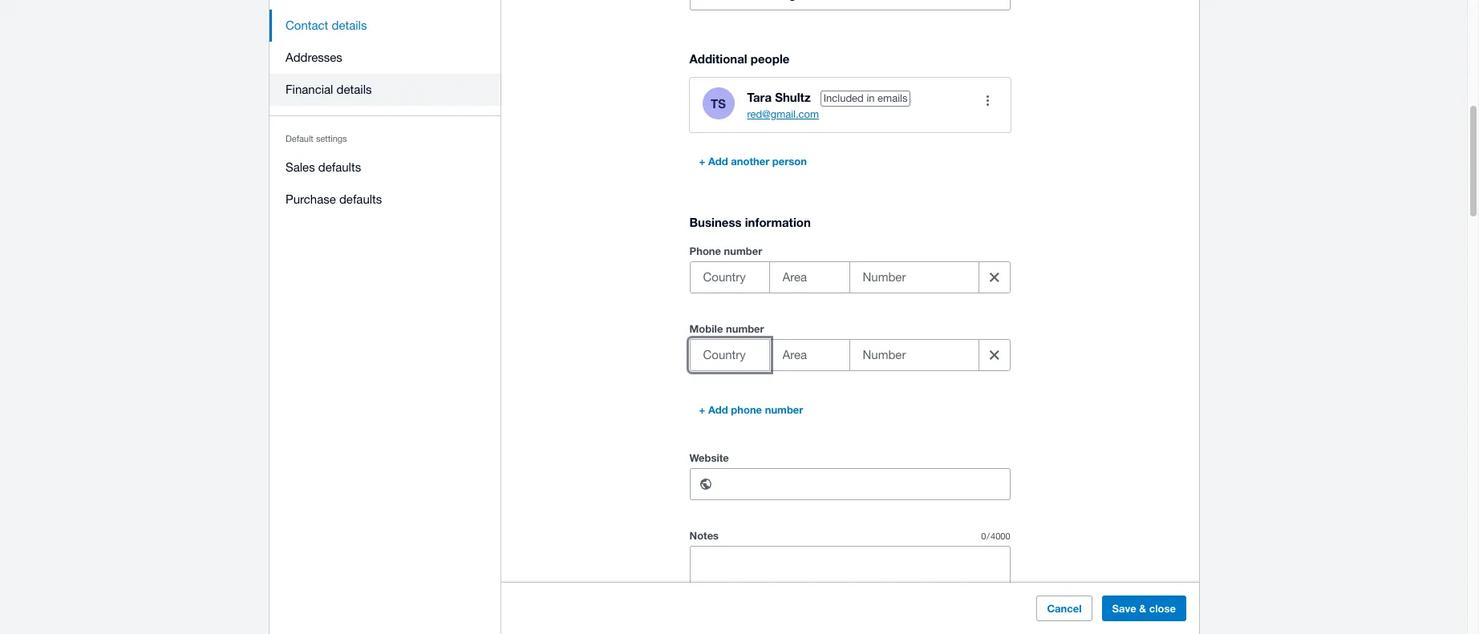 Task type: locate. For each thing, give the bounding box(es) containing it.
addresses
[[285, 51, 342, 64]]

details for contact details
[[331, 18, 367, 32]]

1 vertical spatial details
[[336, 83, 371, 96]]

sales defaults
[[285, 160, 361, 174]]

Area field
[[770, 263, 849, 293], [770, 340, 849, 371]]

defaults
[[318, 160, 361, 174], [339, 193, 382, 206]]

defaults down settings
[[318, 160, 361, 174]]

add
[[708, 155, 728, 168], [708, 404, 728, 417]]

contact
[[285, 18, 328, 32]]

+ for + add another person
[[699, 155, 705, 168]]

1 number field from the top
[[850, 263, 972, 293]]

add left phone
[[708, 404, 728, 417]]

sales defaults link
[[269, 152, 501, 184]]

0 vertical spatial number
[[724, 245, 762, 258]]

area field for mobile number
[[770, 340, 849, 371]]

cancel
[[1047, 602, 1081, 615]]

area field inside mobile number group
[[770, 340, 849, 371]]

save & close button
[[1101, 596, 1186, 622]]

1 area field from the top
[[770, 263, 849, 293]]

+ left another
[[699, 155, 705, 168]]

defaults down the sales defaults link
[[339, 193, 382, 206]]

remove phone number image for mobile number
[[979, 340, 1011, 372]]

add left another
[[708, 155, 728, 168]]

+ inside '+ add another person' button
[[699, 155, 705, 168]]

0 vertical spatial details
[[331, 18, 367, 32]]

1 vertical spatial area field
[[770, 340, 849, 371]]

notes
[[690, 530, 719, 542]]

additional people
[[690, 52, 790, 66]]

4000
[[991, 532, 1010, 542]]

1 add from the top
[[708, 155, 728, 168]]

0 vertical spatial country field
[[690, 263, 769, 293]]

1 vertical spatial number field
[[850, 340, 972, 371]]

+ inside + add phone number button
[[699, 404, 705, 417]]

phone
[[690, 245, 721, 258]]

add for another
[[708, 155, 728, 168]]

default
[[285, 134, 313, 144]]

0 vertical spatial remove phone number image
[[979, 262, 1011, 294]]

area field up + add phone number button
[[770, 340, 849, 371]]

remove phone number image
[[979, 262, 1011, 294], [979, 340, 1011, 372]]

information
[[745, 215, 811, 230]]

1 vertical spatial defaults
[[339, 193, 382, 206]]

Number field
[[850, 263, 972, 293], [850, 340, 972, 371]]

2 vertical spatial number
[[765, 404, 803, 417]]

country field down mobile number
[[690, 340, 769, 371]]

1 vertical spatial add
[[708, 404, 728, 417]]

add inside button
[[708, 404, 728, 417]]

tara shultz
[[747, 90, 811, 104]]

included
[[824, 92, 864, 104]]

1 vertical spatial +
[[699, 404, 705, 417]]

default settings
[[285, 134, 347, 144]]

2 add from the top
[[708, 404, 728, 417]]

business
[[690, 215, 742, 230]]

1 vertical spatial number
[[726, 323, 764, 336]]

2 country field from the top
[[690, 340, 769, 371]]

phone number
[[690, 245, 762, 258]]

area field down information at the top right of page
[[770, 263, 849, 293]]

0 vertical spatial defaults
[[318, 160, 361, 174]]

defaults for sales defaults
[[318, 160, 361, 174]]

menu
[[269, 0, 501, 225]]

people
[[751, 52, 790, 66]]

1 remove phone number image from the top
[[979, 262, 1011, 294]]

additional person option image
[[972, 84, 1004, 116]]

phone
[[731, 404, 762, 417]]

country field for phone
[[690, 263, 769, 293]]

number right phone
[[765, 404, 803, 417]]

ts
[[711, 96, 726, 110]]

add inside button
[[708, 155, 728, 168]]

1 vertical spatial country field
[[690, 340, 769, 371]]

+ add phone number
[[699, 404, 803, 417]]

number
[[724, 245, 762, 258], [726, 323, 764, 336], [765, 404, 803, 417]]

number for phone number
[[724, 245, 762, 258]]

number for mobile number
[[726, 323, 764, 336]]

2 + from the top
[[699, 404, 705, 417]]

person
[[772, 155, 807, 168]]

0 / 4000
[[981, 532, 1010, 542]]

number right "mobile"
[[726, 323, 764, 336]]

area field inside phone number group
[[770, 263, 849, 293]]

country field for mobile
[[690, 340, 769, 371]]

0 vertical spatial number field
[[850, 263, 972, 293]]

0 vertical spatial area field
[[770, 263, 849, 293]]

mobile number
[[690, 323, 764, 336]]

defaults for purchase defaults
[[339, 193, 382, 206]]

+ left phone
[[699, 404, 705, 417]]

0 vertical spatial +
[[699, 155, 705, 168]]

number field for mobile number
[[850, 340, 972, 371]]

+
[[699, 155, 705, 168], [699, 404, 705, 417]]

Country field
[[690, 263, 769, 293], [690, 340, 769, 371]]

details down 'addresses' 'link'
[[336, 83, 371, 96]]

tara
[[747, 90, 772, 104]]

details
[[331, 18, 367, 32], [336, 83, 371, 96]]

1 country field from the top
[[690, 263, 769, 293]]

0
[[981, 532, 986, 542]]

number field inside group
[[850, 340, 972, 371]]

1 + from the top
[[699, 155, 705, 168]]

2 area field from the top
[[770, 340, 849, 371]]

+ add another person button
[[690, 149, 817, 174]]

number down 'business information'
[[724, 245, 762, 258]]

1 vertical spatial remove phone number image
[[979, 340, 1011, 372]]

0 vertical spatial add
[[708, 155, 728, 168]]

2 number field from the top
[[850, 340, 972, 371]]

save & close
[[1112, 602, 1176, 615]]

country field down phone number
[[690, 263, 769, 293]]

2 remove phone number image from the top
[[979, 340, 1011, 372]]

number field inside group
[[850, 263, 972, 293]]

details right contact
[[331, 18, 367, 32]]



Task type: describe. For each thing, give the bounding box(es) containing it.
red@gmail.com
[[747, 108, 819, 121]]

phone number group
[[690, 262, 1011, 294]]

another
[[731, 155, 770, 168]]

+ add another person
[[699, 155, 807, 168]]

Website text field
[[728, 469, 1010, 500]]

financial
[[285, 83, 333, 96]]

cancel button
[[1036, 596, 1092, 622]]

red@gmail.com link
[[747, 108, 819, 121]]

menu containing contact details
[[269, 0, 501, 225]]

mobile number group
[[690, 340, 1011, 372]]

details for financial details
[[336, 83, 371, 96]]

shultz
[[775, 90, 811, 104]]

mobile
[[690, 323, 723, 336]]

in
[[867, 92, 875, 104]]

included in emails
[[824, 92, 908, 104]]

&
[[1139, 602, 1146, 615]]

Email text field
[[728, 0, 1010, 10]]

Notes text field
[[690, 547, 1010, 597]]

save
[[1112, 602, 1136, 615]]

addresses link
[[269, 42, 501, 74]]

+ add phone number button
[[690, 397, 813, 423]]

additional
[[690, 52, 747, 66]]

purchase defaults
[[285, 193, 382, 206]]

purchase defaults link
[[269, 184, 501, 216]]

settings
[[316, 134, 347, 144]]

purchase
[[285, 193, 336, 206]]

number field for phone number
[[850, 263, 972, 293]]

financial details link
[[269, 74, 501, 106]]

number inside button
[[765, 404, 803, 417]]

website
[[690, 452, 729, 465]]

financial details
[[285, 83, 371, 96]]

add for phone
[[708, 404, 728, 417]]

/
[[987, 532, 990, 542]]

contact details link
[[269, 10, 501, 42]]

business information
[[690, 215, 811, 230]]

emails
[[878, 92, 908, 104]]

sales
[[285, 160, 315, 174]]

area field for phone number
[[770, 263, 849, 293]]

contact details
[[285, 18, 367, 32]]

+ for + add phone number
[[699, 404, 705, 417]]

remove phone number image for phone number
[[979, 262, 1011, 294]]

close
[[1149, 602, 1176, 615]]



Task type: vqa. For each thing, say whether or not it's contained in the screenshot.
options to the top
no



